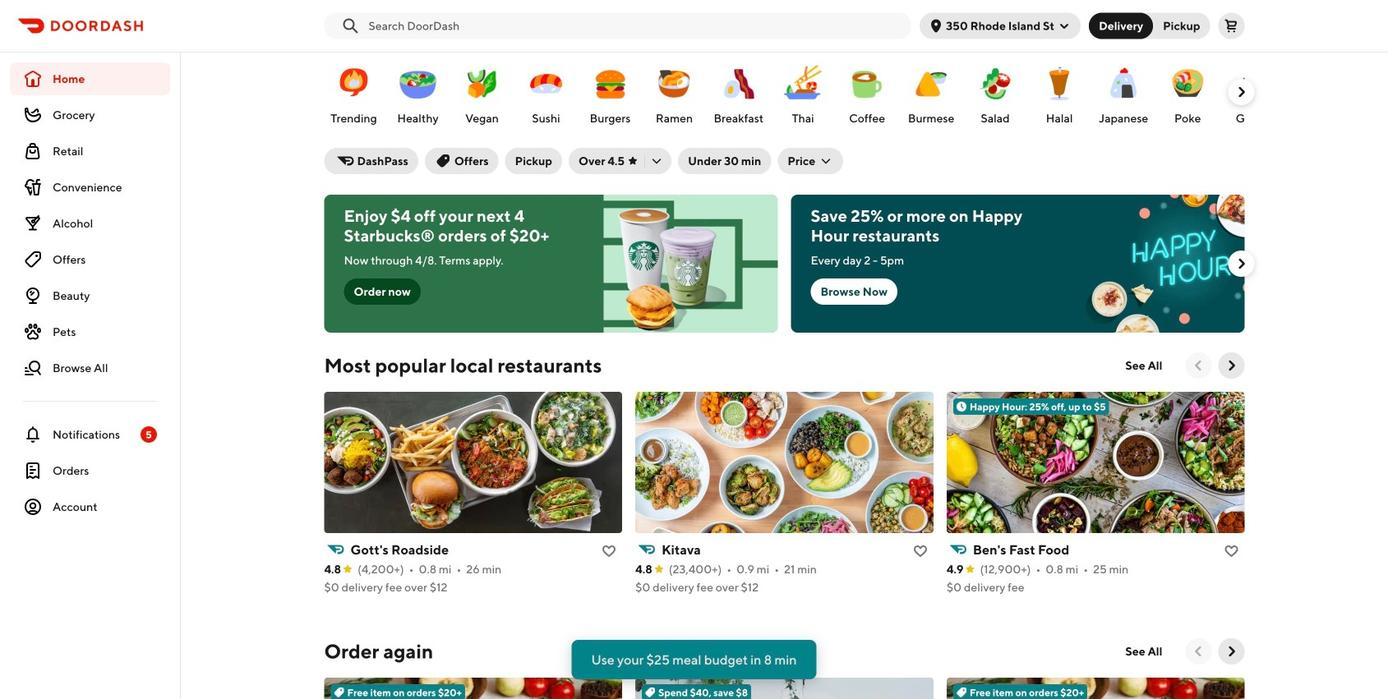 Task type: locate. For each thing, give the bounding box(es) containing it.
previous button of carousel image
[[1191, 358, 1208, 374]]

0 items, open order cart image
[[1226, 19, 1239, 32]]

next button of carousel image
[[1234, 84, 1250, 100], [1234, 256, 1250, 272], [1224, 358, 1240, 374], [1224, 644, 1240, 660]]

Store search: begin typing to search for stores available on DoorDash text field
[[369, 18, 902, 34]]

toggle order method (delivery or pickup) option group
[[1090, 13, 1211, 39]]

None button
[[1090, 13, 1154, 39], [1144, 13, 1211, 39], [1090, 13, 1154, 39], [1144, 13, 1211, 39]]

previous button of carousel image
[[1191, 644, 1208, 660]]



Task type: vqa. For each thing, say whether or not it's contained in the screenshot.
Next button of carousel icon
yes



